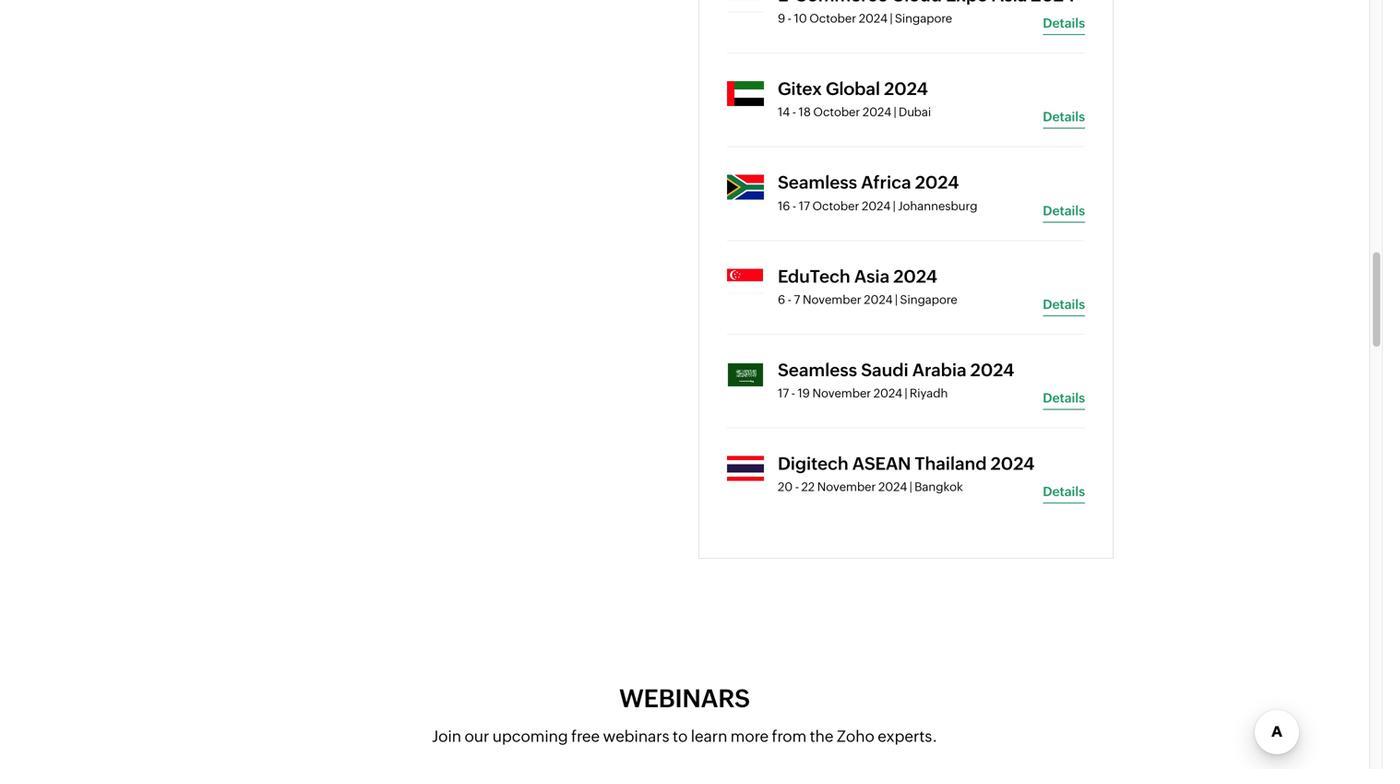 Task type: vqa. For each thing, say whether or not it's contained in the screenshot.
Details link associated with Gitex Global 2024
yes



Task type: locate. For each thing, give the bounding box(es) containing it.
16
[[778, 199, 790, 213]]

| down edutech asia 2024
[[895, 293, 898, 307]]

seamless up 19
[[778, 360, 857, 380]]

details link for seamless africa 2024
[[1043, 200, 1085, 223]]

saudi
[[861, 360, 908, 380]]

november right 22
[[817, 480, 876, 494]]

2024 down asean
[[878, 480, 907, 494]]

2024 up dubai
[[884, 79, 928, 99]]

18
[[799, 105, 811, 119]]

details link for gitex global 2024
[[1043, 106, 1085, 129]]

seamless up 16 at top
[[778, 173, 857, 193]]

-
[[788, 12, 791, 25], [792, 105, 796, 119], [793, 199, 796, 213], [788, 293, 791, 307], [791, 387, 795, 400], [795, 480, 799, 494]]

2024 down global at the right of the page
[[863, 105, 892, 119]]

november
[[803, 293, 861, 307], [812, 387, 871, 400], [817, 480, 876, 494]]

1 vertical spatial november
[[812, 387, 871, 400]]

2024 down seamless africa 2024
[[862, 199, 891, 213]]

1 vertical spatial 17
[[778, 387, 789, 400]]

17 right 16 at top
[[799, 199, 810, 213]]

0 horizontal spatial 17
[[778, 387, 789, 400]]

9 - 10 october 2024 | singapore
[[778, 12, 952, 25]]

14 - 18 october 2024 | dubai
[[778, 105, 931, 119]]

riyadh
[[910, 387, 948, 400]]

17 left 19
[[778, 387, 789, 400]]

october down gitex global 2024
[[813, 105, 860, 119]]

2024 right 10
[[859, 12, 888, 25]]

november down edutech
[[803, 293, 861, 307]]

the
[[810, 727, 834, 745]]

0 vertical spatial singapore
[[895, 12, 952, 25]]

2 details from the top
[[1043, 110, 1085, 124]]

|
[[890, 12, 892, 25], [894, 105, 896, 119], [893, 199, 895, 213], [895, 293, 898, 307], [905, 387, 907, 400], [910, 480, 912, 494]]

november for digitech
[[817, 480, 876, 494]]

november for seamless
[[812, 387, 871, 400]]

1 vertical spatial october
[[813, 105, 860, 119]]

details
[[1043, 16, 1085, 31], [1043, 110, 1085, 124], [1043, 203, 1085, 218], [1043, 297, 1085, 312], [1043, 391, 1085, 406], [1043, 484, 1085, 499]]

3 details from the top
[[1043, 203, 1085, 218]]

7
[[794, 293, 800, 307]]

5 details from the top
[[1043, 391, 1085, 406]]

1 seamless from the top
[[778, 173, 857, 193]]

- left 19
[[791, 387, 795, 400]]

0 vertical spatial seamless
[[778, 173, 857, 193]]

2 vertical spatial october
[[812, 199, 859, 213]]

1 vertical spatial singapore
[[900, 293, 957, 307]]

october down seamless africa 2024
[[812, 199, 859, 213]]

- right 16 at top
[[793, 199, 796, 213]]

experts.
[[878, 727, 937, 745]]

17
[[799, 199, 810, 213], [778, 387, 789, 400]]

- left '7'
[[788, 293, 791, 307]]

- left 22
[[795, 480, 799, 494]]

0 vertical spatial november
[[803, 293, 861, 307]]

join
[[432, 727, 461, 745]]

details link
[[1043, 12, 1085, 35], [1043, 106, 1085, 129], [1043, 200, 1085, 223], [1043, 293, 1085, 316], [1043, 387, 1085, 410], [1043, 481, 1085, 504]]

- for digitech asean thailand 2024
[[795, 480, 799, 494]]

| down africa
[[893, 199, 895, 213]]

20 - 22 november 2024 | bangkok
[[778, 480, 963, 494]]

| down digitech asean thailand 2024
[[910, 480, 912, 494]]

seamless africa 2024
[[778, 173, 959, 193]]

10
[[794, 12, 807, 25]]

5 details link from the top
[[1043, 387, 1085, 410]]

singapore for 9 - 10 october 2024 | singapore
[[895, 12, 952, 25]]

seamless for seamless africa 2024
[[778, 173, 857, 193]]

to
[[673, 727, 688, 745]]

6 details from the top
[[1043, 484, 1085, 499]]

9
[[778, 12, 785, 25]]

2 seamless from the top
[[778, 360, 857, 380]]

singapore
[[895, 12, 952, 25], [900, 293, 957, 307]]

november right 19
[[812, 387, 871, 400]]

- right 14
[[792, 105, 796, 119]]

0 vertical spatial 17
[[799, 199, 810, 213]]

6
[[778, 293, 785, 307]]

details for gitex global 2024
[[1043, 110, 1085, 124]]

details link for seamless saudi arabia 2024
[[1043, 387, 1085, 410]]

- for edutech asia 2024
[[788, 293, 791, 307]]

1 vertical spatial seamless
[[778, 360, 857, 380]]

october
[[809, 12, 856, 25], [813, 105, 860, 119], [812, 199, 859, 213]]

| for global
[[894, 105, 896, 119]]

details for digitech asean thailand 2024
[[1043, 484, 1085, 499]]

november for edutech
[[803, 293, 861, 307]]

asean
[[852, 454, 911, 474]]

october right 10
[[809, 12, 856, 25]]

- right the 9
[[788, 12, 791, 25]]

october for seamless
[[812, 199, 859, 213]]

2024
[[859, 12, 888, 25], [884, 79, 928, 99], [863, 105, 892, 119], [915, 173, 959, 193], [862, 199, 891, 213], [893, 266, 937, 286], [864, 293, 893, 307], [970, 360, 1014, 380], [874, 387, 902, 400], [991, 454, 1035, 474], [878, 480, 907, 494]]

4 details from the top
[[1043, 297, 1085, 312]]

edutech asia 2024
[[778, 266, 937, 286]]

seamless
[[778, 173, 857, 193], [778, 360, 857, 380]]

2 vertical spatial november
[[817, 480, 876, 494]]

details link for digitech asean thailand 2024
[[1043, 481, 1085, 504]]

digitech asean thailand 2024
[[778, 454, 1035, 474]]

1 details link from the top
[[1043, 12, 1085, 35]]

africa
[[861, 173, 911, 193]]

digitech
[[778, 454, 848, 474]]

| left dubai
[[894, 105, 896, 119]]

3 details link from the top
[[1043, 200, 1085, 223]]

upcoming
[[492, 727, 568, 745]]

4 details link from the top
[[1043, 293, 1085, 316]]

2024 right arabia
[[970, 360, 1014, 380]]

gitex
[[778, 79, 822, 99]]

2 details link from the top
[[1043, 106, 1085, 129]]

| left riyadh
[[905, 387, 907, 400]]

seamless saudi arabia 2024
[[778, 360, 1014, 380]]

6 details link from the top
[[1043, 481, 1085, 504]]



Task type: describe. For each thing, give the bounding box(es) containing it.
| for saudi
[[905, 387, 907, 400]]

johannesburg
[[898, 199, 978, 213]]

seamless for seamless saudi arabia 2024
[[778, 360, 857, 380]]

details for seamless africa 2024
[[1043, 203, 1085, 218]]

free
[[571, 727, 600, 745]]

19
[[798, 387, 810, 400]]

singapore for 6 - 7 november 2024 | singapore
[[900, 293, 957, 307]]

1 details from the top
[[1043, 16, 1085, 31]]

webinars
[[603, 727, 669, 745]]

asia
[[854, 266, 890, 286]]

more
[[731, 727, 769, 745]]

| for africa
[[893, 199, 895, 213]]

details for seamless saudi arabia 2024
[[1043, 391, 1085, 406]]

zoho
[[837, 727, 874, 745]]

17 - 19 november 2024 | riyadh
[[778, 387, 948, 400]]

1 horizontal spatial 17
[[799, 199, 810, 213]]

edutech
[[778, 266, 850, 286]]

gitex global 2024
[[778, 79, 928, 99]]

webinars
[[619, 685, 750, 713]]

join our upcoming free webinars to learn more from the zoho experts.
[[432, 727, 937, 745]]

2024 down the asia
[[864, 293, 893, 307]]

| up gitex global 2024
[[890, 12, 892, 25]]

thailand
[[915, 454, 987, 474]]

2024 up johannesburg
[[915, 173, 959, 193]]

- for gitex global 2024
[[792, 105, 796, 119]]

our
[[465, 727, 489, 745]]

2024 down saudi
[[874, 387, 902, 400]]

16 - 17 october 2024 | johannesburg
[[778, 199, 978, 213]]

arabia
[[912, 360, 966, 380]]

bangkok
[[914, 480, 963, 494]]

20
[[778, 480, 793, 494]]

- for seamless africa 2024
[[793, 199, 796, 213]]

global
[[826, 79, 880, 99]]

details link for edutech asia 2024
[[1043, 293, 1085, 316]]

october for gitex
[[813, 105, 860, 119]]

2024 right the asia
[[893, 266, 937, 286]]

22
[[801, 480, 815, 494]]

6 - 7 november 2024 | singapore
[[778, 293, 957, 307]]

learn
[[691, 727, 727, 745]]

from
[[772, 727, 807, 745]]

0 vertical spatial october
[[809, 12, 856, 25]]

| for asia
[[895, 293, 898, 307]]

2024 right thailand
[[991, 454, 1035, 474]]

| for asean
[[910, 480, 912, 494]]

- for seamless saudi arabia 2024
[[791, 387, 795, 400]]

details for edutech asia 2024
[[1043, 297, 1085, 312]]

dubai
[[899, 105, 931, 119]]

14
[[778, 105, 790, 119]]



